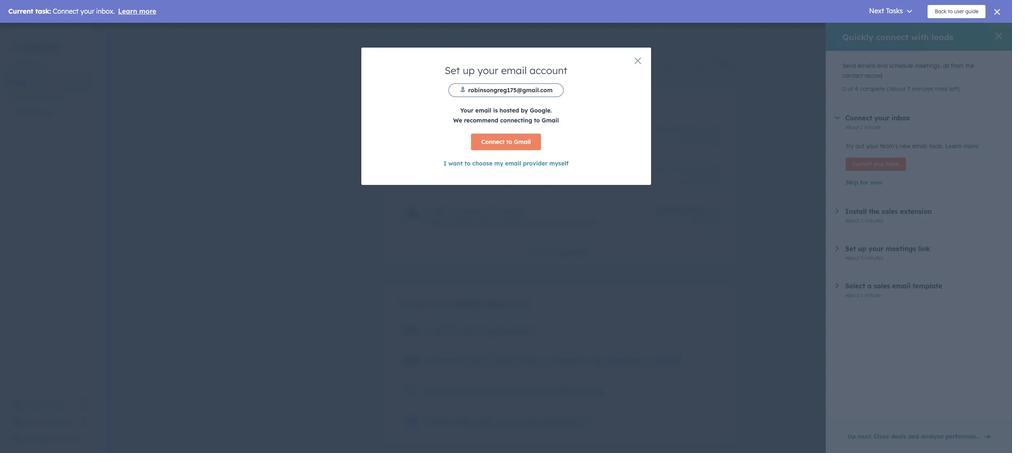 Task type: vqa. For each thing, say whether or not it's contained in the screenshot.
Your Preferences element
no



Task type: locate. For each thing, give the bounding box(es) containing it.
website (cms)
[[13, 109, 53, 117]]

connect inside button
[[482, 138, 505, 146]]

connect down out
[[853, 161, 873, 167]]

1 horizontal spatial app
[[583, 387, 596, 395]]

organizing
[[553, 357, 589, 365]]

gmail down quickly connect with leads "button" on the top of the page
[[514, 138, 531, 146]]

2 vertical spatial to
[[465, 160, 471, 167]]

connect inside "dialog"
[[877, 32, 909, 42]]

deals up recommend
[[480, 99, 504, 111]]

1 vertical spatial in
[[644, 357, 651, 365]]

1 vertical spatial leads
[[499, 127, 516, 135]]

1 vertical spatial contact
[[561, 138, 582, 146]]

0 vertical spatial learn
[[946, 142, 962, 150]]

0 vertical spatial about
[[846, 124, 860, 130]]

about 7 minutes
[[681, 138, 719, 144]]

a
[[554, 178, 557, 186], [447, 219, 451, 226], [562, 219, 566, 226], [445, 327, 449, 335], [483, 357, 487, 365]]

progress
[[451, 45, 480, 53]]

in right data
[[644, 357, 651, 365]]

1 vertical spatial to
[[507, 138, 513, 146]]

all down quickly connect with leads "button" on the top of the page
[[528, 138, 534, 146]]

2 up anywhere
[[489, 357, 493, 365]]

connect your inbox about 1 minute
[[846, 114, 911, 130]]

0 vertical spatial contact
[[843, 72, 864, 80]]

connect up send emails and schedule meetings, all from the contact record
[[877, 32, 909, 42]]

link opens in a new window image inside connect sales apps from the app marketplace link
[[582, 419, 587, 429]]

schedule up the 0 of 4 complete (about 7 minutes total left)
[[890, 62, 914, 70]]

lose
[[527, 219, 538, 226]]

learn inside quickly connect with leads "dialog"
[[946, 142, 962, 150]]

0 horizontal spatial all
[[528, 138, 534, 146]]

100%
[[706, 208, 719, 214]]

email right my
[[505, 160, 521, 167]]

2 vertical spatial of
[[472, 327, 479, 335]]

send inside send emails and schedule meetings, all from the contact record
[[843, 62, 857, 70]]

skip for now
[[846, 179, 883, 186]]

more
[[454, 99, 477, 111], [964, 142, 979, 150], [428, 298, 452, 310]]

7
[[908, 85, 911, 93], [696, 138, 699, 144]]

deals right i
[[447, 167, 465, 176]]

analyze
[[481, 167, 507, 176], [922, 433, 944, 441]]

of down about
[[472, 327, 479, 335]]

2 up [object object] complete progress bar
[[696, 178, 699, 185]]

completed
[[552, 249, 582, 256]]

1 vertical spatial link opens in a new window image
[[582, 419, 587, 429]]

app left the marketplace
[[524, 418, 537, 427]]

send
[[843, 62, 857, 70], [427, 138, 441, 146]]

and inside track your deals in one place create a custom pipeline, and never lose track of a sale again
[[498, 219, 509, 226]]

overview
[[38, 435, 63, 442]]

1 menu item from the left
[[849, 0, 882, 5]]

1 horizontal spatial minute
[[865, 124, 881, 130]]

guide
[[35, 42, 59, 52]]

1 vertical spatial more
[[964, 142, 979, 150]]

email
[[501, 64, 527, 77], [476, 107, 492, 114], [913, 142, 928, 150], [505, 160, 521, 167]]

email right new
[[913, 142, 928, 150]]

1 horizontal spatial learn
[[946, 142, 962, 150]]

all inside send emails and schedule meetings, all from the contact record
[[944, 62, 950, 70]]

close up the forecast
[[427, 167, 445, 176]]

1 horizontal spatial 7
[[908, 85, 911, 93]]

2 menu item from the left
[[882, 0, 897, 5]]

1 vertical spatial demo
[[65, 435, 80, 442]]

0 horizontal spatial of
[[472, 327, 479, 335]]

connect down we
[[454, 127, 480, 135]]

0 vertical spatial 7
[[908, 85, 911, 93]]

1 vertical spatial tools
[[509, 298, 530, 310]]

demo right take
[[451, 327, 470, 335]]

0 vertical spatial send
[[843, 62, 857, 70]]

1 horizontal spatial performance
[[509, 167, 552, 176]]

2 vertical spatial more
[[428, 298, 452, 310]]

next:
[[858, 433, 872, 441]]

2 horizontal spatial performance
[[946, 433, 983, 441]]

place
[[507, 207, 525, 216]]

minutes up 100%
[[700, 178, 719, 185]]

analyze inside close deals and analyze performance forecast performance and hit your goals with a reports dashboard
[[481, 167, 507, 176]]

lesson
[[520, 357, 541, 365]]

from up left)
[[951, 62, 964, 70]]

send up 0
[[843, 62, 857, 70]]

minutes for about 2 minutes
[[700, 178, 719, 185]]

connect inside quickly connect with leads send emails and schedule meetings, all from the contact record
[[454, 127, 480, 135]]

close right next:
[[874, 433, 890, 441]]

0 horizontal spatial leads
[[499, 127, 516, 135]]

hubspot right data
[[653, 357, 682, 365]]

hubspot inside "link"
[[528, 387, 557, 395]]

link opens in a new window image right mobile
[[598, 388, 604, 398]]

connect down work
[[427, 418, 454, 427]]

quickly
[[843, 32, 874, 42], [427, 127, 452, 135]]

connect inside "button"
[[853, 161, 873, 167]]

0 horizontal spatial send
[[427, 138, 441, 146]]

my
[[495, 160, 504, 167]]

0 horizontal spatial schedule
[[474, 138, 498, 146]]

3 menu item from the left
[[897, 0, 917, 5]]

a right create
[[447, 219, 451, 226]]

app right mobile
[[583, 387, 596, 395]]

learn more button
[[946, 141, 979, 151]]

of right 0
[[848, 85, 854, 93]]

1 vertical spatial app
[[524, 418, 537, 427]]

7 right (about
[[908, 85, 911, 93]]

close image
[[996, 33, 1003, 39]]

connect up the "1"
[[846, 114, 873, 122]]

1 horizontal spatial contact
[[843, 72, 864, 80]]

0 horizontal spatial emails
[[443, 138, 460, 146]]

1 horizontal spatial your
[[460, 107, 474, 114]]

with right anywhere
[[499, 387, 513, 395]]

from inside "link"
[[447, 387, 463, 395]]

in up pipeline,
[[485, 207, 491, 216]]

1 vertical spatial your
[[460, 107, 474, 114]]

apps
[[475, 418, 491, 427]]

more up take
[[428, 298, 452, 310]]

hubspot left mobile
[[528, 387, 557, 395]]

link opens in a new window image inside work from anywhere with the hubspot mobile app "link"
[[598, 389, 604, 395]]

all up "total"
[[944, 62, 950, 70]]

performance for up
[[946, 433, 983, 441]]

0 horizontal spatial analyze
[[481, 167, 507, 176]]

connect
[[846, 114, 873, 122], [482, 138, 505, 146], [853, 161, 873, 167], [427, 418, 454, 427]]

2 vertical spatial about
[[681, 178, 695, 185]]

quickly inside quickly connect with leads send emails and schedule meetings, all from the contact record
[[427, 127, 452, 135]]

deals right next:
[[891, 433, 907, 441]]

0 vertical spatial minutes
[[912, 85, 934, 93]]

send up the forecast
[[427, 138, 441, 146]]

record
[[865, 72, 883, 80], [583, 138, 601, 146]]

link opens in a new window image for work from anywhere with the hubspot mobile app
[[598, 388, 604, 398]]

marketing
[[13, 62, 41, 70]]

0 vertical spatial analyze
[[481, 167, 507, 176]]

emails up complete at the top of the page
[[858, 62, 876, 70]]

7 up about 2 minutes
[[696, 138, 699, 144]]

meetings,
[[915, 62, 942, 70], [500, 138, 526, 146]]

connect to gmail
[[482, 138, 531, 146]]

link opens in a new window image inside work from anywhere with the hubspot mobile app "link"
[[598, 388, 604, 398]]

0 vertical spatial leads
[[932, 32, 954, 42]]

quickly inside "dialog"
[[843, 32, 874, 42]]

0 horizontal spatial 7
[[696, 138, 699, 144]]

meetings, up "total"
[[915, 62, 942, 70]]

search button
[[991, 10, 1005, 24]]

minutes up about 2 minutes
[[700, 138, 719, 144]]

0 horizontal spatial gmail
[[514, 138, 531, 146]]

deals inside track your deals in one place create a custom pipeline, and never lose track of a sale again
[[465, 207, 483, 216]]

emails up want
[[443, 138, 460, 146]]

0 vertical spatial quickly
[[843, 32, 874, 42]]

more up we
[[454, 99, 477, 111]]

1 vertical spatial emails
[[443, 138, 460, 146]]

1 horizontal spatial link opens in a new window image
[[598, 388, 604, 398]]

0 vertical spatial minute
[[865, 124, 881, 130]]

from right work
[[447, 387, 463, 395]]

service
[[41, 94, 61, 101]]

0% up about 7 minutes
[[712, 128, 719, 134]]

to right want
[[465, 160, 471, 167]]

notifications image
[[948, 0, 956, 3]]

with right by
[[535, 99, 555, 111]]

1 vertical spatial schedule
[[474, 138, 498, 146]]

0 horizontal spatial meetings,
[[500, 138, 526, 146]]

close inside close deals and analyze performance forecast performance and hit your goals with a reports dashboard
[[427, 167, 445, 176]]

2 horizontal spatial of
[[848, 85, 854, 93]]

your
[[397, 45, 412, 53], [460, 107, 474, 114]]

1 horizontal spatial sales
[[414, 45, 431, 53]]

0 vertical spatial meetings,
[[915, 62, 942, 70]]

0 horizontal spatial record
[[583, 138, 601, 146]]

leads inside "dialog"
[[932, 32, 954, 42]]

1 horizontal spatial meetings,
[[915, 62, 942, 70]]

to down google.
[[534, 117, 540, 124]]

with down close deals and analyze performance button
[[541, 178, 552, 186]]

gmail inside button
[[514, 138, 531, 146]]

of right track
[[555, 219, 561, 226]]

1 horizontal spatial gmail
[[542, 117, 559, 124]]

1 vertical spatial about
[[681, 138, 695, 144]]

1 vertical spatial minute
[[495, 357, 518, 365]]

close for close more deals faster with sales hub
[[427, 99, 451, 111]]

sales button
[[8, 74, 93, 89]]

0 vertical spatial all
[[944, 62, 950, 70]]

more for learn more about sales tools
[[428, 298, 452, 310]]

1 horizontal spatial of
[[555, 219, 561, 226]]

your
[[478, 64, 499, 77], [875, 114, 890, 122], [867, 142, 879, 150], [874, 161, 884, 167], [510, 178, 522, 186], [448, 207, 463, 216], [481, 327, 496, 335], [591, 357, 606, 365], [38, 402, 50, 409], [41, 418, 53, 426]]

email up recommend
[[476, 107, 492, 114]]

the
[[966, 62, 975, 70], [550, 138, 559, 146], [515, 387, 526, 395], [511, 418, 522, 427]]

0 horizontal spatial 2
[[489, 357, 493, 365]]

email up robinsongreg175@gmail.com
[[501, 64, 527, 77]]

custom
[[452, 219, 472, 226]]

1 vertical spatial connect
[[454, 127, 480, 135]]

close deals and analyze performance button
[[427, 167, 652, 176]]

leads inside quickly connect with leads send emails and schedule meetings, all from the contact record
[[499, 127, 516, 135]]

total
[[936, 85, 948, 93]]

gmail down google.
[[542, 117, 559, 124]]

connect your inbox button
[[846, 158, 907, 171]]

1 horizontal spatial quickly
[[843, 32, 874, 42]]

contact
[[843, 72, 864, 80], [561, 138, 582, 146]]

0 vertical spatial sales
[[414, 45, 431, 53]]

forecast
[[427, 178, 451, 186]]

job!
[[710, 219, 719, 225]]

close down set
[[427, 99, 451, 111]]

meetings, inside quickly connect with leads send emails and schedule meetings, all from the contact record
[[500, 138, 526, 146]]

leads up connect to gmail
[[499, 127, 516, 135]]

with down search hubspot search box
[[912, 32, 930, 42]]

0 vertical spatial app
[[583, 387, 596, 395]]

leads down search hubspot search box
[[932, 32, 954, 42]]

demo down the team
[[65, 435, 80, 442]]

link opens in a new window image for connect sales apps from the app marketplace
[[582, 419, 587, 429]]

search image
[[995, 14, 1001, 19]]

schedule up the choose
[[474, 138, 498, 146]]

1 horizontal spatial demo
[[451, 327, 470, 335]]

from down quickly connect with leads "button" on the top of the page
[[536, 138, 549, 146]]

0% for about 7 minutes
[[712, 128, 719, 134]]

0 horizontal spatial to
[[465, 160, 471, 167]]

from inside send emails and schedule meetings, all from the contact record
[[951, 62, 964, 70]]

start
[[23, 435, 37, 442]]

minutes
[[912, 85, 934, 93], [700, 138, 719, 144], [700, 178, 719, 185]]

2 0% from the top
[[712, 168, 719, 174]]

0 horizontal spatial quickly
[[427, 127, 452, 135]]

0 horizontal spatial link opens in a new window image
[[582, 419, 587, 429]]

more right "tools."
[[964, 142, 979, 150]]

1 0% from the top
[[712, 128, 719, 134]]

1 horizontal spatial 2
[[696, 178, 699, 185]]

1 vertical spatial record
[[583, 138, 601, 146]]

on
[[543, 357, 551, 365]]

0 horizontal spatial learn
[[400, 298, 426, 310]]

start overview demo link
[[8, 430, 93, 447]]

0 vertical spatial connect
[[877, 32, 909, 42]]

menu item
[[849, 0, 882, 5], [882, 0, 897, 5], [897, 0, 917, 5], [917, 0, 932, 5], [932, 0, 944, 5]]

link opens in a new window image
[[598, 389, 604, 395], [82, 401, 88, 410], [82, 402, 88, 408]]

invite
[[23, 418, 39, 426]]

connect inside connect your inbox about 1 minute
[[846, 114, 873, 122]]

minutes for about 7 minutes
[[700, 138, 719, 144]]

1
[[861, 124, 864, 130]]

2 vertical spatial minutes
[[700, 178, 719, 185]]

from
[[951, 62, 964, 70], [536, 138, 549, 146], [447, 387, 463, 395], [493, 418, 509, 427]]

0% up about 2 minutes
[[712, 168, 719, 174]]

in inside track your deals in one place create a custom pipeline, and never lose track of a sale again
[[485, 207, 491, 216]]

performance for close
[[453, 178, 488, 186]]

minute inside connect your inbox about 1 minute
[[865, 124, 881, 130]]

with inside close deals and analyze performance forecast performance and hit your goals with a reports dashboard
[[541, 178, 552, 186]]

0 vertical spatial in
[[485, 207, 491, 216]]

link opens in a new window image right the marketplace
[[582, 419, 587, 429]]

to up i want to choose my email provider myself button
[[507, 138, 513, 146]]

connect sales apps from the app marketplace
[[427, 418, 580, 427]]

1 vertical spatial sales
[[13, 78, 28, 85]]

0 vertical spatial hubspot
[[653, 357, 682, 365]]

0 vertical spatial gmail
[[542, 117, 559, 124]]

emails inside quickly connect with leads send emails and schedule meetings, all from the contact record
[[443, 138, 460, 146]]

and
[[878, 62, 888, 70], [462, 138, 472, 146], [467, 167, 479, 176], [490, 178, 500, 186], [498, 219, 509, 226], [909, 433, 920, 441]]

website
[[13, 109, 35, 117]]

a left reports
[[554, 178, 557, 186]]

0 vertical spatial link opens in a new window image
[[598, 388, 604, 398]]

and inside quickly connect with leads send emails and schedule meetings, all from the contact record
[[462, 138, 472, 146]]

0 horizontal spatial your
[[397, 45, 412, 53]]

connect up my
[[482, 138, 505, 146]]

menu
[[849, 0, 1003, 5]]

create
[[427, 219, 445, 226]]

connect for connect to gmail
[[482, 138, 505, 146]]

your inside your email is hosted by google. we recommend connecting to gmail
[[460, 107, 474, 114]]

all
[[944, 62, 950, 70], [528, 138, 534, 146]]

skip
[[846, 179, 859, 186]]

0 horizontal spatial sales
[[13, 78, 28, 85]]

connect for connect your inbox about 1 minute
[[846, 114, 873, 122]]

hide completed (1)
[[536, 249, 591, 256]]

record down hub
[[583, 138, 601, 146]]

contact up 'myself'
[[561, 138, 582, 146]]

caret image
[[835, 116, 840, 119]]

record up complete at the top of the page
[[865, 72, 883, 80]]

record inside send emails and schedule meetings, all from the contact record
[[865, 72, 883, 80]]

a inside close deals and analyze performance forecast performance and hit your goals with a reports dashboard
[[554, 178, 557, 186]]

minutes left "total"
[[912, 85, 934, 93]]

leads for quickly connect with leads
[[932, 32, 954, 42]]

1 vertical spatial learn
[[400, 298, 426, 310]]

faster
[[506, 99, 533, 111]]

deals up custom
[[465, 207, 483, 216]]

0 vertical spatial demo
[[451, 327, 470, 335]]

0 vertical spatial more
[[454, 99, 477, 111]]

about for about 7 minutes
[[681, 138, 695, 144]]

deals
[[480, 99, 504, 111], [447, 167, 465, 176], [465, 207, 483, 216], [891, 433, 907, 441]]

the inside send emails and schedule meetings, all from the contact record
[[966, 62, 975, 70]]

leads
[[932, 32, 954, 42], [499, 127, 516, 135]]

1 vertical spatial performance
[[453, 178, 488, 186]]

2 horizontal spatial more
[[964, 142, 979, 150]]

meetings, down connecting
[[500, 138, 526, 146]]

with down recommend
[[482, 127, 497, 135]]

get
[[427, 357, 439, 365]]

with inside "link"
[[499, 387, 513, 395]]

0 vertical spatial schedule
[[890, 62, 914, 70]]

0 vertical spatial to
[[534, 117, 540, 124]]

1 horizontal spatial more
[[454, 99, 477, 111]]

0 horizontal spatial demo
[[65, 435, 80, 442]]

quickly connect with leads button
[[427, 127, 652, 135]]

close image
[[635, 58, 641, 64]]

work from anywhere with the hubspot mobile app
[[427, 387, 596, 395]]

0 vertical spatial of
[[848, 85, 854, 93]]

your for sales
[[397, 45, 412, 53]]

deals inside button
[[891, 433, 907, 441]]

0 vertical spatial 0%
[[712, 128, 719, 134]]

link opens in a new window image
[[598, 388, 604, 398], [582, 419, 587, 429]]

minute left the lesson
[[495, 357, 518, 365]]

with inside "dialog"
[[912, 32, 930, 42]]

minute right the "1"
[[865, 124, 881, 130]]

gmail inside your email is hosted by google. we recommend connecting to gmail
[[542, 117, 559, 124]]

customer service button
[[8, 89, 93, 105]]

0 vertical spatial 2
[[696, 178, 699, 185]]

contact up 4
[[843, 72, 864, 80]]

1 vertical spatial hubspot
[[528, 387, 557, 395]]

tools
[[433, 45, 449, 53], [509, 298, 530, 310], [516, 327, 533, 335]]

2 vertical spatial close
[[874, 433, 890, 441]]

0 vertical spatial record
[[865, 72, 883, 80]]

1 vertical spatial quickly
[[427, 127, 452, 135]]

1 horizontal spatial analyze
[[922, 433, 944, 441]]

to
[[534, 117, 540, 124], [507, 138, 513, 146], [465, 160, 471, 167]]

sales
[[414, 45, 431, 53], [13, 78, 28, 85], [557, 99, 581, 111]]

app
[[583, 387, 596, 395], [524, 418, 537, 427]]

close
[[427, 99, 451, 111], [427, 167, 445, 176], [874, 433, 890, 441]]

0 horizontal spatial in
[[485, 207, 491, 216]]

0 vertical spatial tools
[[433, 45, 449, 53]]

performance inside button
[[946, 433, 983, 441]]

a left the sale
[[562, 219, 566, 226]]



Task type: describe. For each thing, give the bounding box(es) containing it.
up next: close deals and analyze performance button
[[843, 429, 996, 445]]

close inside button
[[874, 433, 890, 441]]

with inside quickly connect with leads send emails and schedule meetings, all from the contact record
[[482, 127, 497, 135]]

account
[[530, 64, 568, 77]]

minute for 2
[[495, 357, 518, 365]]

the inside "link"
[[515, 387, 526, 395]]

again
[[580, 219, 596, 226]]

contact inside quickly connect with leads send emails and schedule meetings, all from the contact record
[[561, 138, 582, 146]]

i want to choose my email provider myself
[[444, 160, 569, 167]]

close for close deals and analyze performance forecast performance and hit your goals with a reports dashboard
[[427, 167, 445, 176]]

0% for about 2 minutes
[[712, 168, 719, 174]]

hide completed (1) button
[[527, 248, 591, 258]]

quickly for quickly connect with leads send emails and schedule meetings, all from the contact record
[[427, 127, 452, 135]]

schedule inside send emails and schedule meetings, all from the contact record
[[890, 62, 914, 70]]

inbox
[[886, 161, 900, 167]]

track
[[540, 219, 554, 226]]

take
[[427, 327, 443, 335]]

i
[[444, 160, 447, 167]]

customer service
[[13, 94, 61, 101]]

user
[[13, 42, 32, 52]]

learn more about sales tools
[[400, 298, 530, 310]]

send emails and schedule meetings, all from the contact record
[[843, 62, 975, 80]]

0 vertical spatial performance
[[509, 167, 552, 176]]

from inside quickly connect with leads send emails and schedule meetings, all from the contact record
[[536, 138, 549, 146]]

about for about 2 minutes
[[681, 178, 695, 185]]

your inside dialog
[[478, 64, 499, 77]]

for
[[861, 179, 869, 186]]

great
[[696, 219, 709, 225]]

4 menu item from the left
[[917, 0, 932, 5]]

demo for a
[[451, 327, 470, 335]]

to inside button
[[507, 138, 513, 146]]

email inside quickly connect with leads "dialog"
[[913, 142, 928, 150]]

your inside track your deals in one place create a custom pipeline, and never lose track of a sale again
[[448, 207, 463, 216]]

quickly for quickly connect with leads
[[843, 32, 874, 42]]

myself
[[550, 160, 569, 167]]

the inside quickly connect with leads send emails and schedule meetings, all from the contact record
[[550, 138, 559, 146]]

connect for quickly connect with leads send emails and schedule meetings, all from the contact record
[[454, 127, 480, 135]]

(about
[[887, 85, 906, 93]]

1 vertical spatial 2
[[489, 357, 493, 365]]

5 menu item from the left
[[932, 0, 944, 5]]

analyze inside button
[[922, 433, 944, 441]]

user guide views element
[[8, 28, 93, 121]]

get started with a 2 minute lesson on organizing your sales data in hubspot
[[427, 357, 682, 365]]

by
[[521, 107, 528, 114]]

try
[[846, 142, 854, 150]]

your email is hosted by google. we recommend connecting to gmail
[[453, 107, 559, 124]]

about
[[454, 298, 481, 310]]

complete
[[860, 85, 886, 93]]

1 horizontal spatial in
[[644, 357, 651, 365]]

tools.
[[929, 142, 944, 150]]

7 inside quickly connect with leads "dialog"
[[908, 85, 911, 93]]

start overview demo
[[23, 435, 80, 442]]

your sales tools progress progress bar
[[383, 61, 576, 69]]

marketing button
[[8, 58, 93, 74]]

your inside "button"
[[874, 161, 884, 167]]

take a demo of your sales tools link
[[427, 327, 533, 335]]

[object object] complete progress bar
[[657, 210, 703, 212]]

emails inside send emails and schedule meetings, all from the contact record
[[858, 62, 876, 70]]

customer
[[13, 94, 40, 101]]

set up your email account dialog
[[361, 48, 651, 185]]

get started with a 2 minute lesson on organizing your sales data in hubspot link
[[427, 357, 682, 365]]

we
[[453, 117, 462, 124]]

leads for quickly connect with leads send emails and schedule meetings, all from the contact record
[[499, 127, 516, 135]]

contact inside send emails and schedule meetings, all from the contact record
[[843, 72, 864, 80]]

invite your team
[[23, 418, 69, 426]]

about inside connect your inbox about 1 minute
[[846, 124, 860, 130]]

take a demo of your sales tools
[[427, 327, 533, 335]]

connecting
[[500, 117, 533, 124]]

robinsongreg175@gmail.com
[[468, 87, 553, 94]]

from right the apps
[[493, 418, 509, 427]]

inbox
[[892, 114, 911, 122]]

try out your team's new email tools. learn more
[[846, 142, 979, 150]]

more inside quickly connect with leads "dialog"
[[964, 142, 979, 150]]

goals
[[524, 178, 539, 186]]

4
[[855, 85, 859, 93]]

quickly connect with leads dialog
[[826, 23, 1013, 454]]

started
[[441, 357, 465, 365]]

sales inside connect sales apps from the app marketplace link
[[456, 418, 473, 427]]

sales inside button
[[13, 78, 28, 85]]

connect for quickly connect with leads
[[877, 32, 909, 42]]

1 horizontal spatial hubspot
[[653, 357, 682, 365]]

all inside quickly connect with leads send emails and schedule meetings, all from the contact record
[[528, 138, 534, 146]]

your for email
[[460, 107, 474, 114]]

2 vertical spatial sales
[[557, 99, 581, 111]]

email inside your email is hosted by google. we recommend connecting to gmail
[[476, 107, 492, 114]]

hub
[[584, 99, 602, 111]]

meetings, inside send emails and schedule meetings, all from the contact record
[[915, 62, 942, 70]]

minutes inside quickly connect with leads "dialog"
[[912, 85, 934, 93]]

and inside send emails and schedule meetings, all from the contact record
[[878, 62, 888, 70]]

send inside quickly connect with leads send emails and schedule meetings, all from the contact record
[[427, 138, 441, 146]]

team
[[55, 418, 69, 426]]

up
[[848, 433, 856, 441]]

0 horizontal spatial app
[[524, 418, 537, 427]]

set
[[445, 64, 460, 77]]

connect for connect your inbox
[[853, 161, 873, 167]]

of inside track your deals in one place create a custom pipeline, and never lose track of a sale again
[[555, 219, 561, 226]]

data
[[627, 357, 642, 365]]

invite your team button
[[8, 414, 93, 430]]

view your plan link
[[8, 397, 93, 414]]

connect to gmail button
[[471, 134, 541, 150]]

now
[[871, 179, 883, 186]]

connect sales apps from the app marketplace link
[[427, 418, 589, 429]]

up
[[463, 64, 475, 77]]

connect for connect sales apps from the app marketplace
[[427, 418, 454, 427]]

hit
[[502, 178, 509, 186]]

of inside quickly connect with leads "dialog"
[[848, 85, 854, 93]]

marketplace
[[539, 418, 580, 427]]

your inside connect your inbox about 1 minute
[[875, 114, 890, 122]]

track your deals in one place button
[[427, 207, 652, 216]]

mobile
[[559, 387, 581, 395]]

record inside quickly connect with leads send emails and schedule meetings, all from the contact record
[[583, 138, 601, 146]]

want
[[449, 160, 463, 167]]

choose
[[472, 160, 493, 167]]

a up anywhere
[[483, 357, 487, 365]]

more for close more deals faster with sales hub
[[454, 99, 477, 111]]

provider
[[523, 160, 548, 167]]

demo for overview
[[65, 435, 80, 442]]

your inside close deals and analyze performance forecast performance and hit your goals with a reports dashboard
[[510, 178, 522, 186]]

schedule inside quickly connect with leads send emails and schedule meetings, all from the contact record
[[474, 138, 498, 146]]

with right 'started' at the left of page
[[467, 357, 481, 365]]

about 2 minutes
[[681, 178, 719, 185]]

one
[[493, 207, 505, 216]]

website (cms) button
[[8, 105, 93, 121]]

work from anywhere with the hubspot mobile app link
[[427, 387, 605, 398]]

user guide
[[13, 42, 59, 52]]

Search HubSpot search field
[[896, 10, 998, 24]]

left)
[[950, 85, 961, 93]]

view your plan
[[23, 402, 64, 409]]

great job!
[[696, 219, 719, 225]]

2 vertical spatial tools
[[516, 327, 533, 335]]

app inside "link"
[[583, 387, 596, 395]]

0 of 4 complete (about 7 minutes total left)
[[843, 85, 961, 93]]

hide
[[536, 249, 550, 256]]

1 vertical spatial 7
[[696, 138, 699, 144]]

and inside button
[[909, 433, 920, 441]]

i want to choose my email provider myself button
[[444, 160, 569, 167]]

quickly connect with leads send emails and schedule meetings, all from the contact record
[[427, 127, 601, 146]]

team's
[[880, 142, 899, 150]]

to inside your email is hosted by google. we recommend connecting to gmail
[[534, 117, 540, 124]]

minute for 1
[[865, 124, 881, 130]]

deals inside close deals and analyze performance forecast performance and hit your goals with a reports dashboard
[[447, 167, 465, 176]]

notifications button
[[945, 0, 959, 5]]

your sales tools progress
[[397, 45, 480, 53]]

your inside button
[[41, 418, 53, 426]]

a right take
[[445, 327, 449, 335]]



